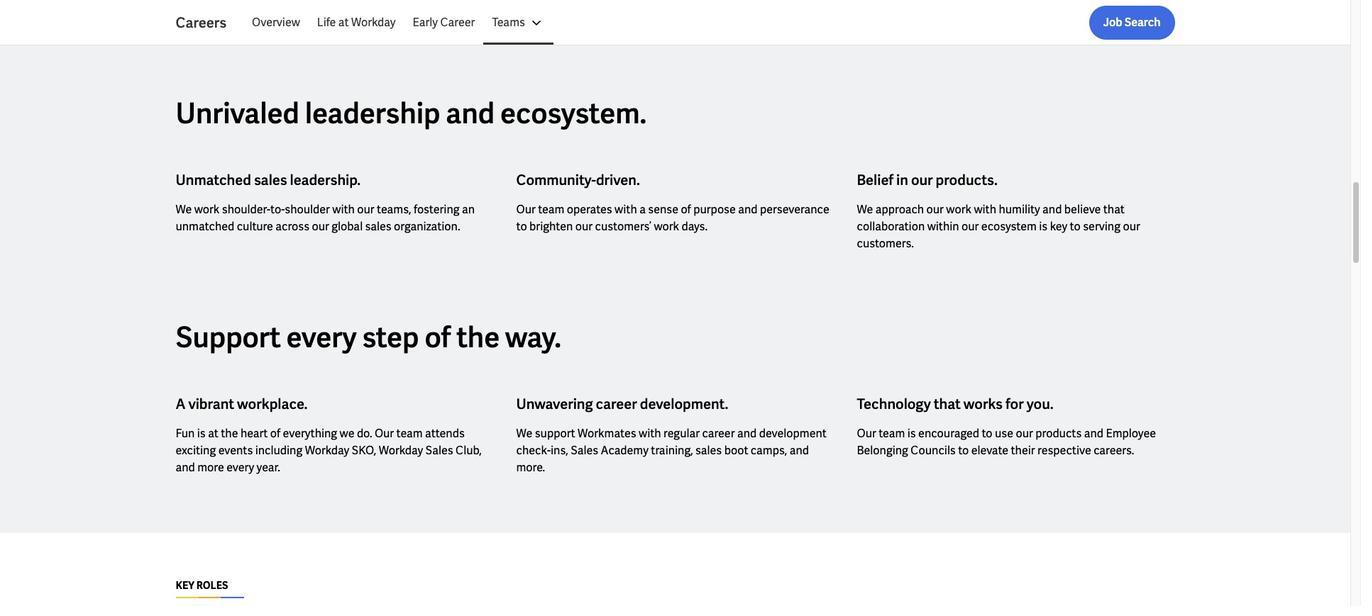 Task type: locate. For each thing, give the bounding box(es) containing it.
belief
[[857, 171, 894, 190]]

2 horizontal spatial work
[[946, 203, 972, 217]]

1 vertical spatial use
[[995, 427, 1014, 442]]

we
[[340, 427, 355, 442]]

0 vertical spatial sales
[[254, 171, 287, 190]]

step
[[362, 320, 419, 357]]

career inside we support workmates with regular career and development check-ins, sales academy training, sales boot camps, and more.
[[702, 427, 735, 442]]

with inside we support workmates with regular career and development check-ins, sales academy training, sales boot camps, and more.
[[639, 427, 661, 442]]

is inside fun is at the heart of everything we do. our team attends exciting events including workday sko, workday sales club, and more every year.
[[197, 427, 206, 442]]

within
[[927, 220, 959, 234]]

use up elevate
[[995, 427, 1014, 442]]

career
[[440, 15, 475, 30]]

1 horizontal spatial team
[[538, 203, 564, 217]]

our right do.
[[375, 427, 394, 442]]

work up within
[[946, 203, 972, 217]]

their
[[1011, 444, 1035, 459]]

sales right ins,
[[571, 444, 598, 459]]

training,
[[651, 444, 693, 459]]

fortune right 50
[[379, 9, 429, 28]]

to
[[516, 220, 527, 234], [1070, 220, 1081, 234], [982, 427, 993, 442], [958, 444, 969, 459]]

2 vertical spatial sales
[[696, 444, 722, 459]]

500
[[244, 9, 268, 28], [432, 9, 456, 28]]

our up within
[[927, 203, 944, 217]]

is up councils
[[908, 427, 916, 442]]

sales
[[426, 444, 453, 459], [571, 444, 598, 459]]

purpose
[[694, 203, 736, 217]]

2 horizontal spatial team
[[879, 427, 905, 442]]

team inside fun is at the heart of everything we do. our team attends exciting events including workday sko, workday sales club, and more every year.
[[396, 427, 423, 442]]

support
[[176, 320, 281, 357]]

at inside fun is at the heart of everything we do. our team attends exciting events including workday sko, workday sales club, and more every year.
[[208, 427, 219, 442]]

our up 'global'
[[357, 203, 375, 217]]

0 vertical spatial the
[[456, 320, 500, 357]]

70%+
[[298, 9, 333, 28]]

the up events
[[221, 427, 238, 442]]

1 horizontal spatial that
[[1104, 203, 1125, 217]]

0 horizontal spatial at
[[208, 427, 219, 442]]

our up belonging
[[857, 427, 876, 442]]

our team is encouraged to use our products and employee belonging councils to elevate their respective careers.
[[857, 427, 1156, 459]]

workday
[[351, 15, 396, 30], [305, 444, 349, 459], [379, 444, 423, 459]]

use
[[532, 9, 556, 28], [995, 427, 1014, 442]]

attends
[[425, 427, 465, 442]]

sales inside fun is at the heart of everything we do. our team attends exciting events including workday sko, workday sales club, and more every year.
[[426, 444, 453, 459]]

we for unmatched sales leadership.
[[176, 203, 192, 217]]

work inside we work shoulder-to-shoulder with our teams, fostering an unmatched culture across our global sales organization.
[[194, 203, 220, 217]]

serving
[[1083, 220, 1121, 234]]

1 horizontal spatial at
[[338, 15, 349, 30]]

2 horizontal spatial we
[[857, 203, 873, 217]]

employee
[[1106, 427, 1156, 442]]

career up the workmates
[[596, 396, 637, 414]]

work
[[194, 203, 220, 217], [946, 203, 972, 217], [654, 220, 679, 234]]

0 horizontal spatial is
[[197, 427, 206, 442]]

humility
[[999, 203, 1040, 217]]

club,
[[456, 444, 482, 459]]

check-
[[516, 444, 551, 459]]

our inside our team operates with a sense of purpose and perseverance to brighten our customers' work days.
[[576, 220, 593, 234]]

we inside "we approach our work with humility and believe that collaboration within our ecosystem is key to serving our customers."
[[857, 203, 873, 217]]

1 vertical spatial the
[[221, 427, 238, 442]]

at
[[338, 15, 349, 30], [208, 427, 219, 442]]

team
[[538, 203, 564, 217], [396, 427, 423, 442], [879, 427, 905, 442]]

teams
[[492, 15, 525, 30]]

list
[[244, 6, 1175, 40]]

menu
[[244, 6, 554, 40]]

2 horizontal spatial is
[[1039, 220, 1048, 234]]

more.
[[516, 461, 545, 476]]

we up collaboration
[[857, 203, 873, 217]]

1 horizontal spatial every
[[286, 320, 357, 357]]

is left the 'key'
[[1039, 220, 1048, 234]]

to left brighten at the left top of page
[[516, 220, 527, 234]]

every
[[286, 320, 357, 357], [227, 461, 254, 476]]

to inside our team operates with a sense of purpose and perseverance to brighten our customers' work days.
[[516, 220, 527, 234]]

use right teams
[[532, 9, 556, 28]]

heart
[[241, 427, 268, 442]]

1 horizontal spatial work
[[654, 220, 679, 234]]

fortune left overview
[[191, 9, 241, 28]]

0 horizontal spatial sales
[[254, 171, 287, 190]]

1 horizontal spatial sales
[[365, 220, 392, 234]]

50
[[361, 9, 376, 28]]

1 vertical spatial every
[[227, 461, 254, 476]]

the left the way.
[[456, 320, 500, 357]]

1 vertical spatial at
[[208, 427, 219, 442]]

sales inside we support workmates with regular career and development check-ins, sales academy training, sales boot camps, and more.
[[696, 444, 722, 459]]

0 horizontal spatial sales
[[426, 444, 453, 459]]

team for community-
[[538, 203, 564, 217]]

teams,
[[377, 203, 411, 217]]

2 horizontal spatial sales
[[696, 444, 722, 459]]

sales down 'attends' on the bottom left
[[426, 444, 453, 459]]

workday.
[[559, 9, 616, 28]]

at up exciting
[[208, 427, 219, 442]]

team up belonging
[[879, 427, 905, 442]]

1 vertical spatial sales
[[365, 220, 392, 234]]

our
[[516, 203, 536, 217], [375, 427, 394, 442], [857, 427, 876, 442]]

search
[[1125, 15, 1161, 30]]

0 horizontal spatial our
[[375, 427, 394, 442]]

to down encouraged
[[958, 444, 969, 459]]

is right the fun
[[197, 427, 206, 442]]

2 fortune from the left
[[379, 9, 429, 28]]

career up boot
[[702, 427, 735, 442]]

of inside our team operates with a sense of purpose and perseverance to brighten our customers' work days.
[[681, 203, 691, 217]]

0 horizontal spatial career
[[596, 396, 637, 414]]

0 vertical spatial at
[[338, 15, 349, 30]]

0 vertical spatial use
[[532, 9, 556, 28]]

2 sales from the left
[[571, 444, 598, 459]]

our up their
[[1016, 427, 1033, 442]]

1 horizontal spatial we
[[516, 427, 533, 442]]

we up check- at the bottom
[[516, 427, 533, 442]]

that inside "we approach our work with humility and believe that collaboration within our ecosystem is key to serving our customers."
[[1104, 203, 1125, 217]]

0 vertical spatial that
[[1104, 203, 1125, 217]]

way.
[[505, 320, 561, 357]]

with up training,
[[639, 427, 661, 442]]

of inside fun is at the heart of everything we do. our team attends exciting events including workday sko, workday sales club, and more every year.
[[270, 427, 280, 442]]

0 horizontal spatial that
[[934, 396, 961, 414]]

1 horizontal spatial is
[[908, 427, 916, 442]]

products.
[[936, 171, 998, 190]]

life
[[317, 15, 336, 30]]

team inside "our team is encouraged to use our products and employee belonging councils to elevate their respective careers."
[[879, 427, 905, 442]]

team inside our team operates with a sense of purpose and perseverance to brighten our customers' work days.
[[538, 203, 564, 217]]

0 horizontal spatial use
[[532, 9, 556, 28]]

with inside our team operates with a sense of purpose and perseverance to brighten our customers' work days.
[[615, 203, 637, 217]]

1 vertical spatial that
[[934, 396, 961, 414]]

team left 'attends' on the bottom left
[[396, 427, 423, 442]]

events
[[218, 444, 253, 459]]

1 horizontal spatial 500
[[432, 9, 456, 28]]

leadership
[[305, 95, 440, 132]]

1 horizontal spatial sales
[[571, 444, 598, 459]]

our right in
[[911, 171, 933, 190]]

1 horizontal spatial career
[[702, 427, 735, 442]]

we up unmatched
[[176, 203, 192, 217]]

we inside we support workmates with regular career and development check-ins, sales academy training, sales boot camps, and more.
[[516, 427, 533, 442]]

0 horizontal spatial the
[[221, 427, 238, 442]]

our up brighten at the left top of page
[[516, 203, 536, 217]]

that up encouraged
[[934, 396, 961, 414]]

for
[[1006, 396, 1024, 414]]

sales inside we support workmates with regular career and development check-ins, sales academy training, sales boot camps, and more.
[[571, 444, 598, 459]]

1 horizontal spatial fortune
[[379, 9, 429, 28]]

every down events
[[227, 461, 254, 476]]

to right the 'key'
[[1070, 220, 1081, 234]]

to inside "we approach our work with humility and believe that collaboration within our ecosystem is key to serving our customers."
[[1070, 220, 1081, 234]]

a
[[640, 203, 646, 217]]

with left a
[[615, 203, 637, 217]]

respective
[[1038, 444, 1091, 459]]

our inside our team operates with a sense of purpose and perseverance to brighten our customers' work days.
[[516, 203, 536, 217]]

including
[[255, 444, 303, 459]]

our down operates
[[576, 220, 593, 234]]

1 sales from the left
[[426, 444, 453, 459]]

overview link
[[244, 6, 309, 40]]

at right life
[[338, 15, 349, 30]]

we for unwavering career development.
[[516, 427, 533, 442]]

careers
[[176, 13, 226, 32]]

0 horizontal spatial 500
[[244, 9, 268, 28]]

0 horizontal spatial every
[[227, 461, 254, 476]]

with up 'global'
[[332, 203, 355, 217]]

team up brighten at the left top of page
[[538, 203, 564, 217]]

1 horizontal spatial use
[[995, 427, 1014, 442]]

every inside fun is at the heart of everything we do. our team attends exciting events including workday sko, workday sales club, and more every year.
[[227, 461, 254, 476]]

0 horizontal spatial team
[[396, 427, 423, 442]]

sales left boot
[[696, 444, 722, 459]]

community-
[[516, 171, 596, 190]]

of
[[176, 9, 188, 28], [681, 203, 691, 217], [425, 320, 451, 357], [270, 427, 280, 442]]

with up the ecosystem
[[974, 203, 997, 217]]

and inside fun is at the heart of everything we do. our team attends exciting events including workday sko, workday sales club, and more every year.
[[176, 461, 195, 476]]

2 horizontal spatial our
[[857, 427, 876, 442]]

work up unmatched
[[194, 203, 220, 217]]

1 vertical spatial career
[[702, 427, 735, 442]]

sko,
[[352, 444, 376, 459]]

job search
[[1104, 15, 1161, 30]]

we for belief in our products.
[[857, 203, 873, 217]]

1 horizontal spatial our
[[516, 203, 536, 217]]

ins,
[[551, 444, 568, 459]]

fortune
[[191, 9, 241, 28], [379, 9, 429, 28]]

we
[[176, 203, 192, 217], [857, 203, 873, 217], [516, 427, 533, 442]]

sales
[[254, 171, 287, 190], [365, 220, 392, 234], [696, 444, 722, 459]]

0 horizontal spatial we
[[176, 203, 192, 217]]

every left step
[[286, 320, 357, 357]]

our inside "our team is encouraged to use our products and employee belonging councils to elevate their respective careers."
[[857, 427, 876, 442]]

team for technology
[[879, 427, 905, 442]]

that up serving in the right of the page
[[1104, 203, 1125, 217]]

0 horizontal spatial fortune
[[191, 9, 241, 28]]

work down sense
[[654, 220, 679, 234]]

we inside we work shoulder-to-shoulder with our teams, fostering an unmatched culture across our global sales organization.
[[176, 203, 192, 217]]

0 horizontal spatial work
[[194, 203, 220, 217]]

1 500 from the left
[[244, 9, 268, 28]]

sales up to- at the top left of page
[[254, 171, 287, 190]]

regular
[[664, 427, 700, 442]]

our team operates with a sense of purpose and perseverance to brighten our customers' work days.
[[516, 203, 830, 234]]

perseverance
[[760, 203, 830, 217]]

councils
[[911, 444, 956, 459]]

early
[[413, 15, 438, 30]]

of fortune 500 and 70%+ top 50 fortune 500 companies use workday.
[[176, 9, 616, 28]]

sales down teams,
[[365, 220, 392, 234]]



Task type: vqa. For each thing, say whether or not it's contained in the screenshot.
INDUSTRIES Dropdown Button
no



Task type: describe. For each thing, give the bounding box(es) containing it.
do.
[[357, 427, 372, 442]]

fun is at the heart of everything we do. our team attends exciting events including workday sko, workday sales club, and more every year.
[[176, 427, 482, 476]]

teams button
[[484, 6, 554, 40]]

menu containing overview
[[244, 6, 554, 40]]

fostering
[[414, 203, 460, 217]]

unmatched
[[176, 220, 234, 234]]

key
[[176, 580, 194, 593]]

overview
[[252, 15, 300, 30]]

ecosystem.
[[500, 95, 647, 132]]

careers.
[[1094, 444, 1135, 459]]

to-
[[270, 203, 285, 217]]

and inside our team operates with a sense of purpose and perseverance to brighten our customers' work days.
[[738, 203, 758, 217]]

2 500 from the left
[[432, 9, 456, 28]]

a
[[176, 396, 186, 414]]

believe
[[1065, 203, 1101, 217]]

unmatched sales leadership.
[[176, 171, 361, 190]]

support
[[535, 427, 575, 442]]

our down shoulder
[[312, 220, 329, 234]]

global
[[332, 220, 363, 234]]

operates
[[567, 203, 612, 217]]

job
[[1104, 15, 1123, 30]]

collaboration
[[857, 220, 925, 234]]

customers'
[[595, 220, 652, 234]]

leadership.
[[290, 171, 361, 190]]

workday inside list
[[351, 15, 396, 30]]

our for technology that works for you.
[[857, 427, 876, 442]]

early career
[[413, 15, 475, 30]]

our right serving in the right of the page
[[1123, 220, 1140, 234]]

belief in our products.
[[857, 171, 998, 190]]

list containing overview
[[244, 6, 1175, 40]]

brighten
[[530, 220, 573, 234]]

and inside "we approach our work with humility and believe that collaboration within our ecosystem is key to serving our customers."
[[1043, 203, 1062, 217]]

workmates
[[578, 427, 636, 442]]

a vibrant workplace.
[[176, 396, 308, 414]]

we work shoulder-to-shoulder with our teams, fostering an unmatched culture across our global sales organization.
[[176, 203, 475, 234]]

days.
[[682, 220, 708, 234]]

an
[[462, 203, 475, 217]]

with inside "we approach our work with humility and believe that collaboration within our ecosystem is key to serving our customers."
[[974, 203, 997, 217]]

use inside "our team is encouraged to use our products and employee belonging councils to elevate their respective careers."
[[995, 427, 1014, 442]]

is inside "we approach our work with humility and believe that collaboration within our ecosystem is key to serving our customers."
[[1039, 220, 1048, 234]]

unrivaled
[[176, 95, 299, 132]]

top
[[336, 9, 358, 28]]

support every step of the way.
[[176, 320, 561, 357]]

across
[[276, 220, 309, 234]]

with inside we work shoulder-to-shoulder with our teams, fostering an unmatched culture across our global sales organization.
[[332, 203, 355, 217]]

we approach our work with humility and believe that collaboration within our ecosystem is key to serving our customers.
[[857, 203, 1140, 252]]

at inside menu
[[338, 15, 349, 30]]

unwavering
[[516, 396, 593, 414]]

products
[[1036, 427, 1082, 442]]

sense
[[648, 203, 679, 217]]

development
[[759, 427, 827, 442]]

1 fortune from the left
[[191, 9, 241, 28]]

sales inside we work shoulder-to-shoulder with our teams, fostering an unmatched culture across our global sales organization.
[[365, 220, 392, 234]]

we support workmates with regular career and development check-ins, sales academy training, sales boot camps, and more.
[[516, 427, 827, 476]]

careers link
[[176, 13, 244, 33]]

shoulder
[[285, 203, 330, 217]]

workplace.
[[237, 396, 308, 414]]

year.
[[257, 461, 280, 476]]

development.
[[640, 396, 728, 414]]

roles
[[196, 580, 228, 593]]

shoulder-
[[222, 203, 271, 217]]

our inside fun is at the heart of everything we do. our team attends exciting events including workday sko, workday sales club, and more every year.
[[375, 427, 394, 442]]

technology
[[857, 396, 931, 414]]

unrivaled leadership and ecosystem.
[[176, 95, 647, 132]]

everything
[[283, 427, 337, 442]]

early career link
[[404, 6, 484, 40]]

companies
[[459, 9, 529, 28]]

our for community-driven.
[[516, 203, 536, 217]]

technology that works for you.
[[857, 396, 1054, 414]]

0 vertical spatial career
[[596, 396, 637, 414]]

the inside fun is at the heart of everything we do. our team attends exciting events including workday sko, workday sales club, and more every year.
[[221, 427, 238, 442]]

you.
[[1027, 396, 1054, 414]]

and inside "our team is encouraged to use our products and employee belonging councils to elevate their respective careers."
[[1084, 427, 1104, 442]]

elevate
[[972, 444, 1009, 459]]

to up elevate
[[982, 427, 993, 442]]

organization.
[[394, 220, 460, 234]]

1 horizontal spatial the
[[456, 320, 500, 357]]

exciting
[[176, 444, 216, 459]]

is inside "our team is encouraged to use our products and employee belonging councils to elevate their respective careers."
[[908, 427, 916, 442]]

works
[[964, 396, 1003, 414]]

vibrant
[[188, 396, 234, 414]]

in
[[897, 171, 908, 190]]

unwavering career development.
[[516, 396, 728, 414]]

key roles
[[176, 580, 228, 593]]

work inside our team operates with a sense of purpose and perseverance to brighten our customers' work days.
[[654, 220, 679, 234]]

ecosystem
[[982, 220, 1037, 234]]

unmatched
[[176, 171, 251, 190]]

fun
[[176, 427, 195, 442]]

our right within
[[962, 220, 979, 234]]

camps,
[[751, 444, 787, 459]]

encouraged
[[919, 427, 980, 442]]

life at workday
[[317, 15, 396, 30]]

0 vertical spatial every
[[286, 320, 357, 357]]

community-driven.
[[516, 171, 640, 190]]

more
[[197, 461, 224, 476]]

our inside "our team is encouraged to use our products and employee belonging councils to elevate their respective careers."
[[1016, 427, 1033, 442]]

key
[[1050, 220, 1068, 234]]

boot
[[724, 444, 748, 459]]

culture
[[237, 220, 273, 234]]

work inside "we approach our work with humility and believe that collaboration within our ecosystem is key to serving our customers."
[[946, 203, 972, 217]]



